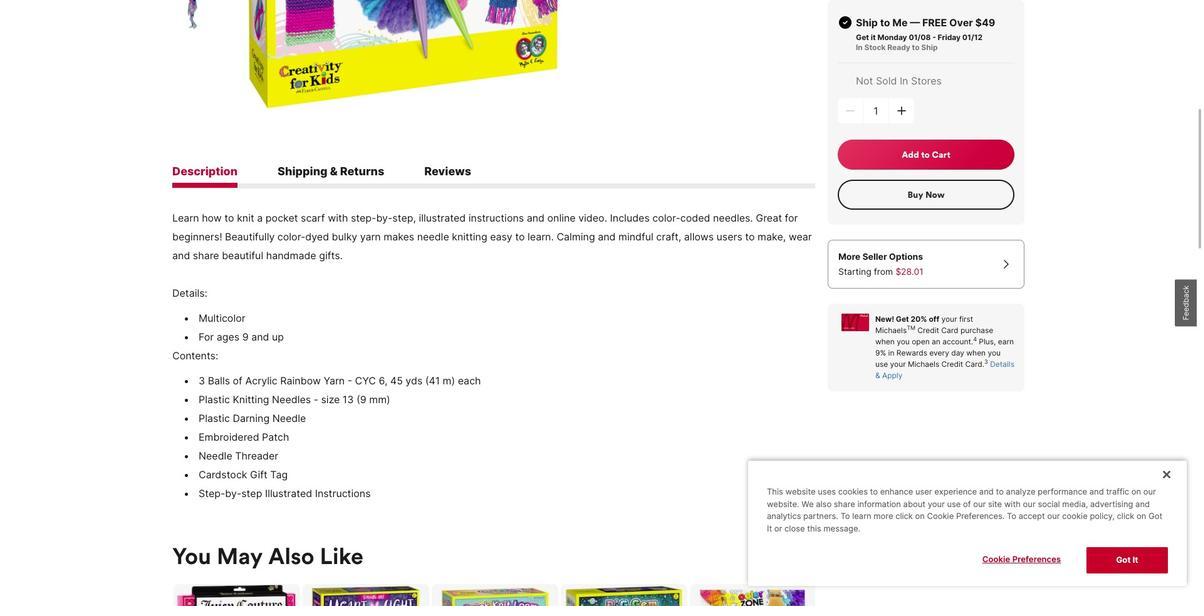 Task type: vqa. For each thing, say whether or not it's contained in the screenshot.
Wall Frames link
no



Task type: locate. For each thing, give the bounding box(es) containing it.
0 vertical spatial 3
[[985, 359, 989, 366]]

learn.
[[528, 231, 554, 243]]

michaels down new! on the right bottom
[[876, 326, 907, 335]]

2 vertical spatial -
[[314, 394, 319, 406]]

3 left balls
[[199, 375, 205, 387]]

0 horizontal spatial click
[[896, 512, 914, 522]]

more
[[839, 251, 861, 262]]

1 vertical spatial use
[[948, 500, 961, 510]]

cookie down experience
[[928, 512, 954, 522]]

-
[[933, 33, 937, 42], [348, 375, 352, 387], [314, 394, 319, 406]]

on down about
[[916, 512, 925, 522]]

3 left details
[[985, 359, 989, 366]]

and down video.
[[598, 231, 616, 243]]

0 vertical spatial your
[[942, 315, 958, 324]]

balls
[[208, 375, 230, 387]]

tab list
[[172, 165, 816, 189]]

cart
[[933, 149, 951, 161]]

your up apply
[[891, 360, 906, 369]]

learn
[[853, 512, 872, 522]]

advertising
[[1091, 500, 1134, 510]]

experience
[[935, 487, 978, 497]]

0 horizontal spatial 3
[[199, 375, 205, 387]]

buy now
[[908, 189, 945, 201]]

2 horizontal spatial -
[[933, 33, 937, 42]]

cyc
[[355, 375, 376, 387]]

1 vertical spatial &
[[876, 371, 881, 381]]

needle
[[417, 231, 449, 243]]

0 vertical spatial ship
[[857, 16, 878, 29]]

use down 9%
[[876, 360, 889, 369]]

0 horizontal spatial by-
[[225, 488, 242, 500]]

on
[[1132, 487, 1142, 497], [916, 512, 925, 522], [1137, 512, 1147, 522]]

in left stock
[[857, 43, 863, 52]]

0 vertical spatial got
[[1149, 512, 1163, 522]]

you down plus,
[[989, 349, 1001, 358]]

also
[[268, 542, 315, 571]]

close
[[785, 524, 805, 534]]

with up bulky
[[328, 212, 348, 224]]

1 horizontal spatial of
[[964, 500, 972, 510]]

to left knit
[[225, 212, 234, 224]]

new! get 20% off
[[876, 315, 940, 324]]

0 vertical spatial &
[[330, 165, 338, 178]]

and right advertising
[[1136, 500, 1151, 510]]

our
[[1144, 487, 1157, 497], [974, 500, 987, 510], [1024, 500, 1036, 510], [1048, 512, 1061, 522]]

earn
[[999, 337, 1015, 347]]

credit inside 4 plus, earn 9% in rewards every day when you use your michaels credit card.
[[942, 360, 964, 369]]

to up the message.
[[841, 512, 851, 522]]

ship up it at the right of page
[[857, 16, 878, 29]]

0 vertical spatial of
[[233, 375, 243, 387]]

you up the rewards
[[897, 337, 910, 347]]

- right "01/08" on the right of page
[[933, 33, 937, 42]]

creativity for kids learn to knit pocket scarf kit image
[[175, 0, 210, 29], [217, 0, 599, 112]]

to inside get it monday 01/08 - friday 01/12 in stock ready to ship
[[913, 43, 920, 52]]

3 inside 3 details & apply
[[985, 359, 989, 366]]

use inside this website uses cookies to enhance user experience and to analyze performance and traffic on our website. we also share information about your use of our site with our social media, advertising and analytics partners. to learn more click on cookie preferences. to accept our cookie policy, click on got it or close this message.
[[948, 500, 961, 510]]

multicolor for ages 9 and up contents:
[[172, 312, 284, 362]]

account.
[[943, 337, 974, 347]]

0 vertical spatial share
[[193, 249, 219, 262]]

0 horizontal spatial in
[[857, 43, 863, 52]]

1 horizontal spatial share
[[834, 500, 856, 510]]

to
[[841, 512, 851, 522], [1008, 512, 1017, 522]]

needle
[[273, 412, 306, 425], [199, 450, 232, 463]]

gifts.
[[319, 249, 343, 262]]

0 vertical spatial color-
[[653, 212, 681, 224]]

your down 'user'
[[928, 500, 945, 510]]

1 click from the left
[[896, 512, 914, 522]]

click down advertising
[[1118, 512, 1135, 522]]

1 horizontal spatial &
[[876, 371, 881, 381]]

your inside 4 plus, earn 9% in rewards every day when you use your michaels credit card.
[[891, 360, 906, 369]]

1 horizontal spatial color-
[[653, 212, 681, 224]]

got up got it button
[[1149, 512, 1163, 522]]

1 horizontal spatial it
[[1134, 556, 1139, 566]]

- left cyc
[[348, 375, 352, 387]]

rewards
[[897, 349, 928, 358]]

& left apply
[[876, 371, 881, 381]]

0 vertical spatial cookie
[[928, 512, 954, 522]]

0 horizontal spatial share
[[193, 249, 219, 262]]

michaels down the rewards
[[909, 360, 940, 369]]

beginners!
[[172, 231, 222, 243]]

message.
[[824, 524, 861, 534]]

credit
[[918, 326, 940, 335], [942, 360, 964, 369]]

0 horizontal spatial it
[[767, 524, 773, 534]]

details
[[991, 360, 1015, 369]]

and up learn.
[[527, 212, 545, 224]]

you inside 4 plus, earn 9% in rewards every day when you use your michaels credit card.
[[989, 349, 1001, 358]]

and right 9
[[252, 331, 269, 343]]

in right sold
[[900, 75, 909, 87]]

to right easy
[[516, 231, 525, 243]]

to
[[881, 16, 891, 29], [913, 43, 920, 52], [922, 149, 930, 161], [225, 212, 234, 224], [516, 231, 525, 243], [746, 231, 755, 243], [871, 487, 878, 497], [997, 487, 1004, 497]]

to up site
[[997, 487, 1004, 497]]

2 plastic from the top
[[199, 412, 230, 425]]

craft,
[[657, 231, 682, 243]]

1 vertical spatial you
[[989, 349, 1001, 358]]

details:
[[172, 287, 208, 300]]

1 horizontal spatial to
[[1008, 512, 1017, 522]]

0 vertical spatial -
[[933, 33, 937, 42]]

add to cart button
[[838, 140, 1015, 170]]

01/12
[[963, 33, 983, 42]]

instructions
[[315, 488, 371, 500]]

4 plus, earn 9% in rewards every day when you use your michaels credit card.
[[876, 336, 1015, 369]]

color- up craft,
[[653, 212, 681, 224]]

credit down day at the right of page
[[942, 360, 964, 369]]

1 vertical spatial with
[[1005, 500, 1021, 510]]

1 vertical spatial your
[[891, 360, 906, 369]]

of right balls
[[233, 375, 243, 387]]

your inside your first michaels
[[942, 315, 958, 324]]

0 vertical spatial you
[[897, 337, 910, 347]]

card.
[[966, 360, 985, 369]]

13
[[343, 394, 354, 406]]

and up site
[[980, 487, 994, 497]]

—
[[911, 16, 921, 29]]

share
[[193, 249, 219, 262], [834, 500, 856, 510]]

it inside button
[[1134, 556, 1139, 566]]

easy
[[490, 231, 513, 243]]

handmade
[[266, 249, 316, 262]]

0 horizontal spatial cookie
[[928, 512, 954, 522]]

you
[[172, 542, 211, 571]]

0 vertical spatial by-
[[376, 212, 393, 224]]

- left size
[[314, 394, 319, 406]]

cookie inside button
[[983, 555, 1011, 565]]

yds
[[406, 375, 423, 387]]

tab list containing description
[[172, 165, 816, 189]]

2 creativity for kids learn to knit pocket scarf kit image from the left
[[217, 0, 599, 112]]

0 vertical spatial in
[[857, 43, 863, 52]]

when up card.
[[967, 349, 986, 358]]

cookie inside this website uses cookies to enhance user experience and to analyze performance and traffic on our website. we also share information about your use of our site with our social media, advertising and analytics partners. to learn more click on cookie preferences. to accept our cookie policy, click on got it or close this message.
[[928, 512, 954, 522]]

michaels inside your first michaels
[[876, 326, 907, 335]]

to right users
[[746, 231, 755, 243]]

0 horizontal spatial of
[[233, 375, 243, 387]]

1 vertical spatial share
[[834, 500, 856, 510]]

to left accept
[[1008, 512, 1017, 522]]

share down cookies on the bottom of the page
[[834, 500, 856, 510]]

0 vertical spatial michaels
[[876, 326, 907, 335]]

use
[[876, 360, 889, 369], [948, 500, 961, 510]]

information
[[858, 500, 902, 510]]

knit
[[237, 212, 254, 224]]

to up information
[[871, 487, 878, 497]]

credit down off
[[918, 326, 940, 335]]

1 vertical spatial ship
[[922, 43, 938, 52]]

you
[[897, 337, 910, 347], [989, 349, 1001, 358]]

your inside this website uses cookies to enhance user experience and to analyze performance and traffic on our website. we also share information about your use of our site with our social media, advertising and analytics partners. to learn more click on cookie preferences. to accept our cookie policy, click on got it or close this message.
[[928, 500, 945, 510]]

it
[[767, 524, 773, 534], [1134, 556, 1139, 566]]

use down experience
[[948, 500, 961, 510]]

on right policy, at the bottom
[[1137, 512, 1147, 522]]

3
[[985, 359, 989, 366], [199, 375, 205, 387]]

0 vertical spatial it
[[767, 524, 773, 534]]

1 vertical spatial credit
[[942, 360, 964, 369]]

1 horizontal spatial use
[[948, 500, 961, 510]]

1 horizontal spatial 3
[[985, 359, 989, 366]]

1 vertical spatial plastic
[[199, 412, 230, 425]]

1 vertical spatial michaels
[[909, 360, 940, 369]]

it down advertising
[[1134, 556, 1139, 566]]

and up advertising
[[1090, 487, 1105, 497]]

ship down "01/08" on the right of page
[[922, 43, 938, 52]]

1 horizontal spatial with
[[1005, 500, 1021, 510]]

on right traffic
[[1132, 487, 1142, 497]]

and inside multicolor for ages 9 and up contents:
[[252, 331, 269, 343]]

1 horizontal spatial credit
[[942, 360, 964, 369]]

(41
[[426, 375, 440, 387]]

plus,
[[980, 337, 997, 347]]

needle down needles
[[273, 412, 306, 425]]

28.01
[[902, 266, 924, 277]]

click down about
[[896, 512, 914, 522]]

1 vertical spatial cookie
[[983, 555, 1011, 565]]

first
[[960, 315, 974, 324]]

analytics
[[767, 512, 802, 522]]

to down "01/08" on the right of page
[[913, 43, 920, 52]]

1 horizontal spatial when
[[967, 349, 986, 358]]

with down analyze
[[1005, 500, 1021, 510]]

0 horizontal spatial color-
[[278, 231, 306, 243]]

cookie
[[1063, 512, 1088, 522]]

analyze
[[1007, 487, 1036, 497]]

use inside 4 plus, earn 9% in rewards every day when you use your michaels credit card.
[[876, 360, 889, 369]]

dyed
[[306, 231, 329, 243]]

now
[[926, 189, 945, 201]]

1 vertical spatial 3
[[199, 375, 205, 387]]

0 horizontal spatial to
[[841, 512, 851, 522]]

1 horizontal spatial get
[[897, 315, 910, 324]]

credit inside 'tm credit card purchase when you open an account.'
[[918, 326, 940, 335]]

plastic down balls
[[199, 394, 230, 406]]

0 horizontal spatial michaels
[[876, 326, 907, 335]]

1 horizontal spatial creativity for kids learn to knit pocket scarf kit image
[[217, 0, 599, 112]]

1 vertical spatial got
[[1117, 556, 1131, 566]]

1 to from the left
[[841, 512, 851, 522]]

0 horizontal spatial &
[[330, 165, 338, 178]]

0 horizontal spatial credit
[[918, 326, 940, 335]]

embroidered
[[199, 431, 259, 444]]

1 vertical spatial by-
[[225, 488, 242, 500]]

ship
[[857, 16, 878, 29], [922, 43, 938, 52]]

by- up "yarn"
[[376, 212, 393, 224]]

size
[[321, 394, 340, 406]]

3 inside 3 balls of acrylic rainbow yarn - cyc 6, 45 yds (41 m) each plastic knitting needles - size 13 (9 mm) plastic darning needle embroidered patch needle threader cardstock gift tag step-by-step illustrated instructions
[[199, 375, 205, 387]]

0 horizontal spatial with
[[328, 212, 348, 224]]

1 horizontal spatial michaels
[[909, 360, 940, 369]]

step-
[[199, 488, 225, 500]]

michaels inside 4 plus, earn 9% in rewards every day when you use your michaels credit card.
[[909, 360, 940, 369]]

0 horizontal spatial creativity for kids learn to knit pocket scarf kit image
[[175, 0, 210, 29]]

get up tm
[[897, 315, 910, 324]]

got down advertising
[[1117, 556, 1131, 566]]

1 vertical spatial needle
[[199, 450, 232, 463]]

for
[[785, 212, 798, 224]]

me
[[893, 16, 908, 29]]

1 vertical spatial when
[[967, 349, 986, 358]]

0 vertical spatial credit
[[918, 326, 940, 335]]

your up card
[[942, 315, 958, 324]]

our right traffic
[[1144, 487, 1157, 497]]

of
[[233, 375, 243, 387], [964, 500, 972, 510]]

0 vertical spatial with
[[328, 212, 348, 224]]

illustrated
[[265, 488, 312, 500]]

0 horizontal spatial got
[[1117, 556, 1131, 566]]

1 vertical spatial color-
[[278, 231, 306, 243]]

1 vertical spatial it
[[1134, 556, 1139, 566]]

it left or
[[767, 524, 773, 534]]

plastic up embroidered
[[199, 412, 230, 425]]

1 horizontal spatial click
[[1118, 512, 1135, 522]]

&
[[330, 165, 338, 178], [876, 371, 881, 381]]

1 horizontal spatial needle
[[273, 412, 306, 425]]

of down experience
[[964, 500, 972, 510]]

2 vertical spatial your
[[928, 500, 945, 510]]

1 horizontal spatial got
[[1149, 512, 1163, 522]]

1 horizontal spatial cookie
[[983, 555, 1011, 565]]

your
[[942, 315, 958, 324], [891, 360, 906, 369], [928, 500, 945, 510]]

more seller options starting from $ 28.01
[[839, 251, 924, 277]]

3 for balls
[[199, 375, 205, 387]]

& left returns
[[330, 165, 338, 178]]

Number Stepper text field
[[864, 98, 889, 124]]

color- up handmade
[[278, 231, 306, 243]]

3 for details
[[985, 359, 989, 366]]

cookie left preferences
[[983, 555, 1011, 565]]

0 horizontal spatial you
[[897, 337, 910, 347]]

when up 9%
[[876, 337, 895, 347]]

needles
[[272, 394, 311, 406]]

1 vertical spatial in
[[900, 75, 909, 87]]

share down beginners!
[[193, 249, 219, 262]]

0 vertical spatial use
[[876, 360, 889, 369]]

1 horizontal spatial -
[[348, 375, 352, 387]]

a
[[257, 212, 263, 224]]

9%
[[876, 349, 887, 358]]

1 vertical spatial of
[[964, 500, 972, 510]]

cookie preferences button
[[967, 548, 1077, 573]]

get left it at the right of page
[[857, 33, 870, 42]]

3 balls of acrylic rainbow yarn - cyc 6, 45 yds (41 m) each plastic knitting needles - size 13 (9 mm) plastic darning needle embroidered patch needle threader cardstock gift tag step-by-step illustrated instructions
[[199, 375, 481, 500]]

by- down the cardstock
[[225, 488, 242, 500]]

0 horizontal spatial when
[[876, 337, 895, 347]]

needle up the cardstock
[[199, 450, 232, 463]]

1 horizontal spatial you
[[989, 349, 1001, 358]]

cookie
[[928, 512, 954, 522], [983, 555, 1011, 565]]

0 horizontal spatial get
[[857, 33, 870, 42]]

when inside 4 plus, earn 9% in rewards every day when you use your michaels credit card.
[[967, 349, 986, 358]]

options
[[890, 251, 924, 262]]

1 horizontal spatial by-
[[376, 212, 393, 224]]

wear
[[789, 231, 812, 243]]

yarn
[[360, 231, 381, 243]]

in
[[857, 43, 863, 52], [900, 75, 909, 87]]

and down beginners!
[[172, 249, 190, 262]]

0 vertical spatial plastic
[[199, 394, 230, 406]]

step-
[[351, 212, 376, 224]]

got
[[1149, 512, 1163, 522], [1117, 556, 1131, 566]]

not sold in stores
[[857, 75, 942, 87]]

in inside get it monday 01/08 - friday 01/12 in stock ready to ship
[[857, 43, 863, 52]]

plastic
[[199, 394, 230, 406], [199, 412, 230, 425]]

when inside 'tm credit card purchase when you open an account.'
[[876, 337, 895, 347]]

0 horizontal spatial use
[[876, 360, 889, 369]]

0 vertical spatial get
[[857, 33, 870, 42]]

this
[[808, 524, 822, 534]]

to right add on the top of page
[[922, 149, 930, 161]]

1 horizontal spatial ship
[[922, 43, 938, 52]]

0 horizontal spatial -
[[314, 394, 319, 406]]

0 vertical spatial when
[[876, 337, 895, 347]]



Task type: describe. For each thing, give the bounding box(es) containing it.
6,
[[379, 375, 388, 387]]

includes
[[610, 212, 650, 224]]

it inside this website uses cookies to enhance user experience and to analyze performance and traffic on our website. we also share information about your use of our site with our social media, advertising and analytics partners. to learn more click on cookie preferences. to accept our cookie policy, click on got it or close this message.
[[767, 524, 773, 534]]

our up the preferences.
[[974, 500, 987, 510]]

ready
[[888, 43, 911, 52]]

3 details & apply
[[876, 359, 1015, 381]]

social
[[1039, 500, 1061, 510]]

tm credit card purchase when you open an account.
[[876, 325, 994, 347]]

our up accept
[[1024, 500, 1036, 510]]

stores
[[912, 75, 942, 87]]

how
[[202, 212, 222, 224]]

starting
[[839, 266, 872, 277]]

1 creativity for kids learn to knit pocket scarf kit image from the left
[[175, 0, 210, 29]]

20%
[[911, 315, 928, 324]]

get it monday 01/08 - friday 01/12 in stock ready to ship
[[857, 33, 983, 52]]

instructions
[[469, 212, 524, 224]]

0 horizontal spatial needle
[[199, 450, 232, 463]]

make,
[[758, 231, 786, 243]]

may
[[217, 542, 263, 571]]

monday
[[878, 33, 908, 42]]

you inside 'tm credit card purchase when you open an account.'
[[897, 337, 910, 347]]

friday
[[938, 33, 961, 42]]

user
[[916, 487, 933, 497]]

coded
[[681, 212, 711, 224]]

online
[[548, 212, 576, 224]]

1 plastic from the top
[[199, 394, 230, 406]]

our down social
[[1048, 512, 1061, 522]]

1 vertical spatial -
[[348, 375, 352, 387]]

button to increment counter for number stepper image
[[896, 105, 909, 117]]

1 vertical spatial get
[[897, 315, 910, 324]]

get inside get it monday 01/08 - friday 01/12 in stock ready to ship
[[857, 33, 870, 42]]

like
[[320, 542, 364, 571]]

ship to me — free over $49
[[857, 16, 996, 29]]

from
[[874, 266, 894, 277]]

knitting
[[233, 394, 269, 406]]

cardstock
[[199, 469, 247, 481]]

uses
[[818, 487, 836, 497]]

it
[[871, 33, 876, 42]]

apply
[[883, 371, 903, 381]]

by- inside the learn how to knit a pocket scarf with step-by-step, illustrated instructions and online video. includes color-coded needles. great for beginners! beautifully color-dyed bulky yarn makes needle knitting easy to learn. calming and mindful craft, allows users to make, wear and share beautiful handmade gifts.
[[376, 212, 393, 224]]

share inside the learn how to knit a pocket scarf with step-by-step, illustrated instructions and online video. includes color-coded needles. great for beginners! beautifully color-dyed bulky yarn makes needle knitting easy to learn. calming and mindful craft, allows users to make, wear and share beautiful handmade gifts.
[[193, 249, 219, 262]]

2 to from the left
[[1008, 512, 1017, 522]]

4
[[974, 336, 978, 343]]

every
[[930, 349, 950, 358]]

this
[[767, 487, 784, 497]]

got inside button
[[1117, 556, 1131, 566]]

01/08
[[909, 33, 931, 42]]

learn
[[172, 212, 199, 224]]

yarn
[[324, 375, 345, 387]]

details & apply link
[[876, 360, 1015, 381]]

up
[[272, 331, 284, 343]]

of inside 3 balls of acrylic rainbow yarn - cyc 6, 45 yds (41 m) each plastic knitting needles - size 13 (9 mm) plastic darning needle embroidered patch needle threader cardstock gift tag step-by-step illustrated instructions
[[233, 375, 243, 387]]

enhance
[[881, 487, 914, 497]]

tag
[[270, 469, 288, 481]]

you may also like
[[172, 542, 364, 571]]

great
[[756, 212, 783, 224]]

2 click from the left
[[1118, 512, 1135, 522]]

knitting
[[452, 231, 488, 243]]

add to cart
[[902, 149, 951, 161]]

contents:
[[172, 350, 218, 362]]

reviews
[[425, 165, 472, 178]]

free
[[923, 16, 948, 29]]

$
[[896, 266, 902, 277]]

site
[[989, 500, 1003, 510]]

preferences.
[[957, 512, 1005, 522]]

add
[[902, 149, 920, 161]]

scarf
[[301, 212, 325, 224]]

accept
[[1019, 512, 1046, 522]]

mindful
[[619, 231, 654, 243]]

performance
[[1038, 487, 1088, 497]]

sold
[[877, 75, 898, 87]]

plcc card logo image
[[842, 314, 870, 332]]

patch
[[262, 431, 289, 444]]

video.
[[579, 212, 608, 224]]

& inside 3 details & apply
[[876, 371, 881, 381]]

this website uses cookies to enhance user experience and to analyze performance and traffic on our website. we also share information about your use of our site with our social media, advertising and analytics partners. to learn more click on cookie preferences. to accept our cookie policy, click on got it or close this message.
[[767, 487, 1163, 534]]

not
[[857, 75, 874, 87]]

got inside this website uses cookies to enhance user experience and to analyze performance and traffic on our website. we also share information about your use of our site with our social media, advertising and analytics partners. to learn more click on cookie preferences. to accept our cookie policy, click on got it or close this message.
[[1149, 512, 1163, 522]]

bulky
[[332, 231, 358, 243]]

of inside this website uses cookies to enhance user experience and to analyze performance and traffic on our website. we also share information about your use of our site with our social media, advertising and analytics partners. to learn more click on cookie preferences. to accept our cookie policy, click on got it or close this message.
[[964, 500, 972, 510]]

traffic
[[1107, 487, 1130, 497]]

threader
[[235, 450, 279, 463]]

new!
[[876, 315, 895, 324]]

needles.
[[714, 212, 754, 224]]

we
[[802, 500, 814, 510]]

m)
[[443, 375, 455, 387]]

- inside get it monday 01/08 - friday 01/12 in stock ready to ship
[[933, 33, 937, 42]]

to left me
[[881, 16, 891, 29]]

with inside this website uses cookies to enhance user experience and to analyze performance and traffic on our website. we also share information about your use of our site with our social media, advertising and analytics partners. to learn more click on cookie preferences. to accept our cookie policy, click on got it or close this message.
[[1005, 500, 1021, 510]]

ship inside get it monday 01/08 - friday 01/12 in stock ready to ship
[[922, 43, 938, 52]]

shipping & returns
[[278, 165, 385, 178]]

buy now button
[[838, 180, 1015, 210]]

with inside the learn how to knit a pocket scarf with step-by-step, illustrated instructions and online video. includes color-coded needles. great for beginners! beautifully color-dyed bulky yarn makes needle knitting easy to learn. calming and mindful craft, allows users to make, wear and share beautiful handmade gifts.
[[328, 212, 348, 224]]

gift
[[250, 469, 268, 481]]

cookies
[[839, 487, 868, 497]]

policy,
[[1091, 512, 1115, 522]]

got it button
[[1087, 548, 1169, 574]]

also
[[817, 500, 832, 510]]

share inside this website uses cookies to enhance user experience and to analyze performance and traffic on our website. we also share information about your use of our site with our social media, advertising and analytics partners. to learn more click on cookie preferences. to accept our cookie policy, click on got it or close this message.
[[834, 500, 856, 510]]

0 vertical spatial needle
[[273, 412, 306, 425]]

to inside button
[[922, 149, 930, 161]]

about
[[904, 500, 926, 510]]

for
[[199, 331, 214, 343]]

an
[[932, 337, 941, 347]]

by- inside 3 balls of acrylic rainbow yarn - cyc 6, 45 yds (41 m) each plastic knitting needles - size 13 (9 mm) plastic darning needle embroidered patch needle threader cardstock gift tag step-by-step illustrated instructions
[[225, 488, 242, 500]]

1 horizontal spatial in
[[900, 75, 909, 87]]

0 horizontal spatial ship
[[857, 16, 878, 29]]

open
[[912, 337, 930, 347]]



